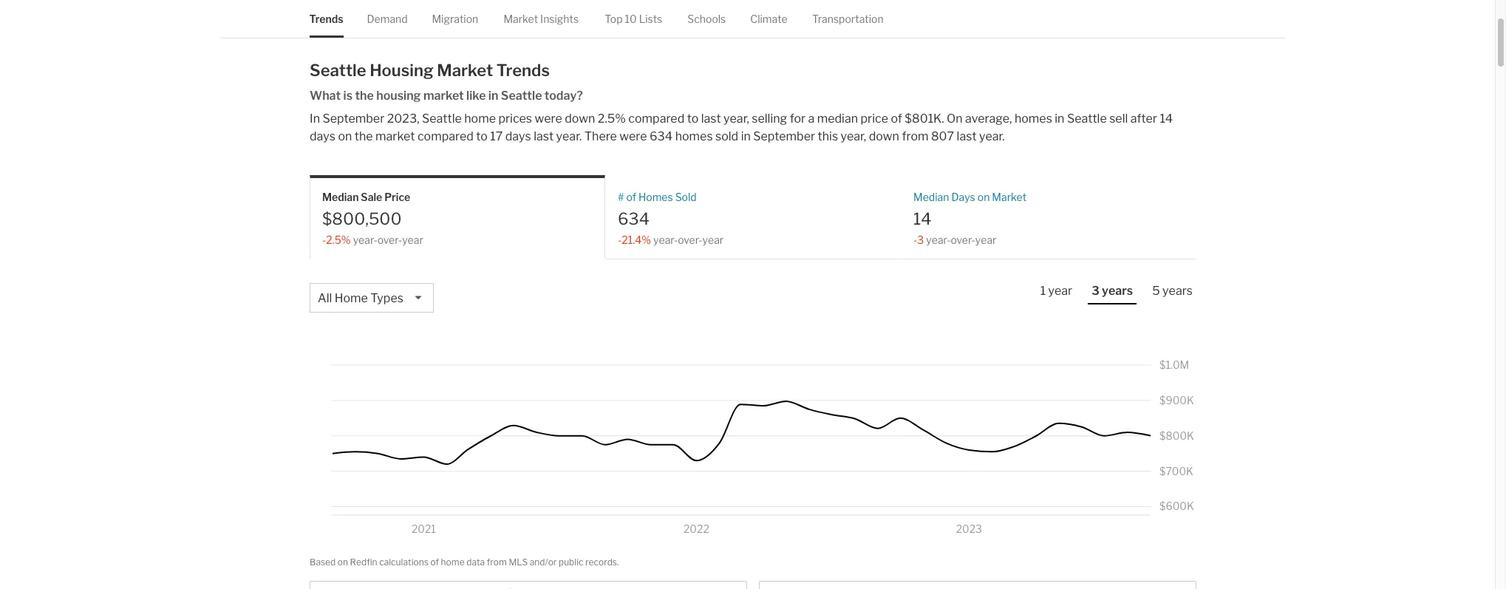Task type: vqa. For each thing, say whether or not it's contained in the screenshot.
tab list
no



Task type: describe. For each thing, give the bounding box(es) containing it.
807
[[931, 130, 955, 144]]

5 years
[[1153, 284, 1193, 298]]

sell
[[1110, 112, 1128, 126]]

10
[[625, 13, 637, 25]]

all
[[318, 291, 332, 305]]

home
[[335, 291, 368, 305]]

14 inside "median days on market 14 -3 year-over-year"
[[914, 209, 932, 228]]

schools link
[[688, 0, 727, 38]]

0 horizontal spatial trends
[[310, 13, 344, 25]]

selling
[[752, 112, 787, 126]]

transportation link
[[813, 0, 884, 38]]

year- for 634
[[654, 233, 678, 246]]

over- for 634
[[678, 233, 703, 246]]

year- inside median sale price $800,500 -2.5% year-over-year
[[353, 233, 378, 246]]

1 vertical spatial home
[[441, 557, 465, 568]]

over- for 14
[[951, 233, 976, 246]]

0 horizontal spatial in
[[489, 89, 499, 103]]

14 inside in september 2023, seattle home prices were down 2.5% compared to last year, selling for a median price of $801k. on average, homes in seattle sell after 14 days on the market compared to 17 days last year. there were 634 homes sold in september this year, down from 807 last year.
[[1160, 112, 1173, 126]]

there
[[585, 130, 617, 144]]

- inside median sale price $800,500 -2.5% year-over-year
[[322, 233, 326, 246]]

a
[[808, 112, 815, 126]]

sold
[[716, 130, 739, 144]]

years for 3 years
[[1102, 284, 1133, 298]]

after
[[1131, 112, 1158, 126]]

all home types
[[318, 291, 404, 305]]

#
[[618, 191, 624, 203]]

migration
[[432, 13, 479, 25]]

- for 14
[[914, 233, 918, 246]]

sale
[[361, 191, 382, 203]]

1 horizontal spatial last
[[701, 112, 721, 126]]

5
[[1153, 284, 1160, 298]]

median
[[817, 112, 858, 126]]

on inside "median days on market 14 -3 year-over-year"
[[978, 191, 990, 203]]

2.5% inside in september 2023, seattle home prices were down 2.5% compared to last year, selling for a median price of $801k. on average, homes in seattle sell after 14 days on the market compared to 17 days last year. there were 634 homes sold in september this year, down from 807 last year.
[[598, 112, 626, 126]]

5 years button
[[1149, 283, 1197, 303]]

1 vertical spatial from
[[487, 557, 507, 568]]

sold
[[675, 191, 697, 203]]

the inside in september 2023, seattle home prices were down 2.5% compared to last year, selling for a median price of $801k. on average, homes in seattle sell after 14 days on the market compared to 17 days last year. there were 634 homes sold in september this year, down from 807 last year.
[[355, 130, 373, 144]]

homes
[[639, 191, 673, 203]]

of inside # of homes sold 634 -21.4% year-over-year
[[626, 191, 636, 203]]

based
[[310, 557, 336, 568]]

types
[[371, 291, 404, 305]]

1 horizontal spatial september
[[753, 130, 815, 144]]

3 inside "median days on market 14 -3 year-over-year"
[[918, 233, 924, 246]]

demand link
[[367, 0, 408, 38]]

today?
[[545, 89, 583, 103]]

year inside "median days on market 14 -3 year-over-year"
[[976, 233, 997, 246]]

3 years
[[1092, 284, 1133, 298]]

market insights
[[504, 13, 579, 25]]

top 10 lists
[[605, 13, 663, 25]]

# of homes sold 634 -21.4% year-over-year
[[618, 191, 724, 246]]

0 horizontal spatial last
[[534, 130, 554, 144]]

2 vertical spatial on
[[338, 557, 348, 568]]

0 vertical spatial were
[[535, 112, 562, 126]]

seattle housing market trends
[[310, 61, 550, 80]]

market insights link
[[504, 0, 579, 38]]

on
[[947, 112, 963, 126]]

1
[[1041, 284, 1046, 298]]

average,
[[966, 112, 1012, 126]]

data
[[467, 557, 485, 568]]

$801k.
[[905, 112, 945, 126]]

based on redfin calculations of home data from mls and/or public records.
[[310, 557, 619, 568]]

634 inside # of homes sold 634 -21.4% year-over-year
[[618, 209, 650, 228]]

1 year
[[1041, 284, 1073, 298]]

1 horizontal spatial year,
[[841, 130, 867, 144]]

year inside median sale price $800,500 -2.5% year-over-year
[[402, 233, 423, 246]]

is
[[343, 89, 353, 103]]

seattle up is
[[310, 61, 366, 80]]

home inside in september 2023, seattle home prices were down 2.5% compared to last year, selling for a median price of $801k. on average, homes in seattle sell after 14 days on the market compared to 17 days last year. there were 634 homes sold in september this year, down from 807 last year.
[[464, 112, 496, 126]]

2 horizontal spatial in
[[1055, 112, 1065, 126]]

days
[[952, 191, 976, 203]]

1 horizontal spatial compared
[[629, 112, 685, 126]]

years for 5 years
[[1163, 284, 1193, 298]]

3 inside 3 years button
[[1092, 284, 1100, 298]]

in
[[310, 112, 320, 126]]



Task type: locate. For each thing, give the bounding box(es) containing it.
1 horizontal spatial in
[[741, 130, 751, 144]]

year,
[[724, 112, 749, 126], [841, 130, 867, 144]]

1 vertical spatial were
[[620, 130, 647, 144]]

1 years from the left
[[1102, 284, 1133, 298]]

year
[[402, 233, 423, 246], [703, 233, 724, 246], [976, 233, 997, 246], [1049, 284, 1073, 298]]

2.5% inside median sale price $800,500 -2.5% year-over-year
[[326, 233, 351, 246]]

transportation
[[813, 13, 884, 25]]

1 vertical spatial on
[[978, 191, 990, 203]]

1 horizontal spatial market
[[504, 13, 539, 25]]

median for 14
[[914, 191, 949, 203]]

in right like
[[489, 89, 499, 103]]

0 vertical spatial market
[[504, 13, 539, 25]]

- inside "median days on market 14 -3 year-over-year"
[[914, 233, 918, 246]]

2 over- from the left
[[678, 233, 703, 246]]

1 vertical spatial in
[[1055, 112, 1065, 126]]

1 vertical spatial compared
[[418, 130, 474, 144]]

last up sold
[[701, 112, 721, 126]]

median sale price $800,500 -2.5% year-over-year
[[322, 191, 423, 246]]

1 horizontal spatial year-
[[654, 233, 678, 246]]

1 horizontal spatial days
[[505, 130, 531, 144]]

0 horizontal spatial were
[[535, 112, 562, 126]]

year- for 14
[[927, 233, 951, 246]]

0 horizontal spatial year,
[[724, 112, 749, 126]]

migration link
[[432, 0, 479, 38]]

home down like
[[464, 112, 496, 126]]

market right days
[[992, 191, 1027, 203]]

2 vertical spatial market
[[992, 191, 1027, 203]]

of right calculations
[[431, 557, 439, 568]]

0 horizontal spatial -
[[322, 233, 326, 246]]

1 horizontal spatial -
[[618, 233, 622, 246]]

0 vertical spatial of
[[891, 112, 903, 126]]

0 vertical spatial in
[[489, 89, 499, 103]]

year- inside # of homes sold 634 -21.4% year-over-year
[[654, 233, 678, 246]]

the
[[355, 89, 374, 103], [355, 130, 373, 144]]

homes
[[1015, 112, 1053, 126], [675, 130, 713, 144]]

market
[[424, 89, 464, 103], [376, 130, 415, 144]]

1 vertical spatial 3
[[1092, 284, 1100, 298]]

2 horizontal spatial last
[[957, 130, 977, 144]]

year-
[[353, 233, 378, 246], [654, 233, 678, 246], [927, 233, 951, 246]]

calculations
[[379, 557, 429, 568]]

17
[[490, 130, 503, 144]]

year, down median
[[841, 130, 867, 144]]

1 horizontal spatial over-
[[678, 233, 703, 246]]

- for 634
[[618, 233, 622, 246]]

1 median from the left
[[322, 191, 359, 203]]

1 vertical spatial year,
[[841, 130, 867, 144]]

0 vertical spatial 14
[[1160, 112, 1173, 126]]

- inside # of homes sold 634 -21.4% year-over-year
[[618, 233, 622, 246]]

on right based
[[338, 557, 348, 568]]

in september 2023, seattle home prices were down 2.5% compared to last year, selling for a median price of $801k. on average, homes in seattle sell after 14 days on the market compared to 17 days last year. there were 634 homes sold in september this year, down from 807 last year.
[[310, 112, 1173, 144]]

1 vertical spatial trends
[[497, 61, 550, 80]]

september down is
[[323, 112, 385, 126]]

0 horizontal spatial compared
[[418, 130, 474, 144]]

0 horizontal spatial 2.5%
[[326, 233, 351, 246]]

1 horizontal spatial 14
[[1160, 112, 1173, 126]]

down down price
[[869, 130, 900, 144]]

0 horizontal spatial to
[[476, 130, 488, 144]]

in right sold
[[741, 130, 751, 144]]

housing
[[370, 61, 434, 80]]

years right "5"
[[1163, 284, 1193, 298]]

market inside in september 2023, seattle home prices were down 2.5% compared to last year, selling for a median price of $801k. on average, homes in seattle sell after 14 days on the market compared to 17 days last year. there were 634 homes sold in september this year, down from 807 last year.
[[376, 130, 415, 144]]

0 horizontal spatial down
[[565, 112, 595, 126]]

14
[[1160, 112, 1173, 126], [914, 209, 932, 228]]

2 horizontal spatial -
[[914, 233, 918, 246]]

1 vertical spatial 2.5%
[[326, 233, 351, 246]]

public
[[559, 557, 584, 568]]

mls
[[509, 557, 528, 568]]

for
[[790, 112, 806, 126]]

of
[[891, 112, 903, 126], [626, 191, 636, 203], [431, 557, 439, 568]]

were down today?
[[535, 112, 562, 126]]

2 vertical spatial in
[[741, 130, 751, 144]]

0 vertical spatial 3
[[918, 233, 924, 246]]

2 year. from the left
[[980, 130, 1005, 144]]

seattle down what is the housing market like in seattle today?
[[422, 112, 462, 126]]

of right price
[[891, 112, 903, 126]]

2 median from the left
[[914, 191, 949, 203]]

3 - from the left
[[914, 233, 918, 246]]

1 vertical spatial 634
[[618, 209, 650, 228]]

homes left sold
[[675, 130, 713, 144]]

1 year button
[[1037, 283, 1077, 303]]

seattle up prices
[[501, 89, 542, 103]]

0 horizontal spatial from
[[487, 557, 507, 568]]

housing
[[376, 89, 421, 103]]

days down in
[[310, 130, 336, 144]]

on
[[338, 130, 352, 144], [978, 191, 990, 203], [338, 557, 348, 568]]

3 years button
[[1088, 283, 1137, 305]]

2 year- from the left
[[654, 233, 678, 246]]

1 vertical spatial 14
[[914, 209, 932, 228]]

like
[[467, 89, 486, 103]]

compared
[[629, 112, 685, 126], [418, 130, 474, 144]]

0 vertical spatial on
[[338, 130, 352, 144]]

year.
[[556, 130, 582, 144], [980, 130, 1005, 144]]

last down today?
[[534, 130, 554, 144]]

in
[[489, 89, 499, 103], [1055, 112, 1065, 126], [741, 130, 751, 144]]

1 vertical spatial homes
[[675, 130, 713, 144]]

last down on
[[957, 130, 977, 144]]

1 vertical spatial down
[[869, 130, 900, 144]]

1 horizontal spatial 2.5%
[[598, 112, 626, 126]]

1 year. from the left
[[556, 130, 582, 144]]

to
[[687, 112, 699, 126], [476, 130, 488, 144]]

0 horizontal spatial over-
[[378, 233, 402, 246]]

market inside "median days on market 14 -3 year-over-year"
[[992, 191, 1027, 203]]

prices
[[499, 112, 532, 126]]

1 horizontal spatial median
[[914, 191, 949, 203]]

1 over- from the left
[[378, 233, 402, 246]]

market up like
[[437, 61, 493, 80]]

2 days from the left
[[505, 130, 531, 144]]

634 inside in september 2023, seattle home prices were down 2.5% compared to last year, selling for a median price of $801k. on average, homes in seattle sell after 14 days on the market compared to 17 days last year. there were 634 homes sold in september this year, down from 807 last year.
[[650, 130, 673, 144]]

what
[[310, 89, 341, 103]]

2.5% up there
[[598, 112, 626, 126]]

of inside in september 2023, seattle home prices were down 2.5% compared to last year, selling for a median price of $801k. on average, homes in seattle sell after 14 days on the market compared to 17 days last year. there were 634 homes sold in september this year, down from 807 last year.
[[891, 112, 903, 126]]

median
[[322, 191, 359, 203], [914, 191, 949, 203]]

over- down days
[[951, 233, 976, 246]]

in left the 'sell'
[[1055, 112, 1065, 126]]

year inside # of homes sold 634 -21.4% year-over-year
[[703, 233, 724, 246]]

0 horizontal spatial 14
[[914, 209, 932, 228]]

0 vertical spatial trends
[[310, 13, 344, 25]]

0 vertical spatial from
[[902, 130, 929, 144]]

2 horizontal spatial of
[[891, 112, 903, 126]]

2 horizontal spatial year-
[[927, 233, 951, 246]]

climate link
[[751, 0, 788, 38]]

year inside button
[[1049, 284, 1073, 298]]

3
[[918, 233, 924, 246], [1092, 284, 1100, 298]]

0 vertical spatial the
[[355, 89, 374, 103]]

years inside button
[[1102, 284, 1133, 298]]

market
[[504, 13, 539, 25], [437, 61, 493, 80], [992, 191, 1027, 203]]

seattle left the 'sell'
[[1067, 112, 1107, 126]]

trends
[[310, 13, 344, 25], [497, 61, 550, 80]]

on down is
[[338, 130, 352, 144]]

median inside median sale price $800,500 -2.5% year-over-year
[[322, 191, 359, 203]]

0 horizontal spatial median
[[322, 191, 359, 203]]

3 year- from the left
[[927, 233, 951, 246]]

0 vertical spatial home
[[464, 112, 496, 126]]

median left days
[[914, 191, 949, 203]]

1 horizontal spatial to
[[687, 112, 699, 126]]

top
[[605, 13, 623, 25]]

homes right average,
[[1015, 112, 1053, 126]]

1 horizontal spatial 3
[[1092, 284, 1100, 298]]

2.5%
[[598, 112, 626, 126], [326, 233, 351, 246]]

1 vertical spatial the
[[355, 130, 373, 144]]

climate
[[751, 13, 788, 25]]

1 - from the left
[[322, 233, 326, 246]]

year, up sold
[[724, 112, 749, 126]]

1 vertical spatial market
[[376, 130, 415, 144]]

1 horizontal spatial were
[[620, 130, 647, 144]]

over- down $800,500
[[378, 233, 402, 246]]

home
[[464, 112, 496, 126], [441, 557, 465, 568]]

2023,
[[387, 112, 420, 126]]

year- inside "median days on market 14 -3 year-over-year"
[[927, 233, 951, 246]]

market down 2023,
[[376, 130, 415, 144]]

september down the for
[[753, 130, 815, 144]]

3 over- from the left
[[951, 233, 976, 246]]

years
[[1102, 284, 1133, 298], [1163, 284, 1193, 298]]

0 vertical spatial down
[[565, 112, 595, 126]]

home left data
[[441, 557, 465, 568]]

0 horizontal spatial market
[[376, 130, 415, 144]]

1 vertical spatial september
[[753, 130, 815, 144]]

-
[[322, 233, 326, 246], [618, 233, 622, 246], [914, 233, 918, 246]]

0 horizontal spatial homes
[[675, 130, 713, 144]]

on inside in september 2023, seattle home prices were down 2.5% compared to last year, selling for a median price of $801k. on average, homes in seattle sell after 14 days on the market compared to 17 days last year. there were 634 homes sold in september this year, down from 807 last year.
[[338, 130, 352, 144]]

median inside "median days on market 14 -3 year-over-year"
[[914, 191, 949, 203]]

from down $801k.
[[902, 130, 929, 144]]

insights
[[541, 13, 579, 25]]

1 horizontal spatial year.
[[980, 130, 1005, 144]]

0 horizontal spatial years
[[1102, 284, 1133, 298]]

2 - from the left
[[618, 233, 622, 246]]

last
[[701, 112, 721, 126], [534, 130, 554, 144], [957, 130, 977, 144]]

records.
[[586, 557, 619, 568]]

2 years from the left
[[1163, 284, 1193, 298]]

from right data
[[487, 557, 507, 568]]

1 year- from the left
[[353, 233, 378, 246]]

2 horizontal spatial market
[[992, 191, 1027, 203]]

years inside 'button'
[[1163, 284, 1193, 298]]

2.5% down $800,500
[[326, 233, 351, 246]]

1 days from the left
[[310, 130, 336, 144]]

of right #
[[626, 191, 636, 203]]

median days on market 14 -3 year-over-year
[[914, 191, 1027, 246]]

lists
[[640, 13, 663, 25]]

over- down sold
[[678, 233, 703, 246]]

trends link
[[310, 0, 344, 38]]

0 horizontal spatial year.
[[556, 130, 582, 144]]

market left insights
[[504, 13, 539, 25]]

what is the housing market like in seattle today?
[[310, 89, 583, 103]]

0 vertical spatial september
[[323, 112, 385, 126]]

year. left there
[[556, 130, 582, 144]]

0 horizontal spatial of
[[431, 557, 439, 568]]

1 horizontal spatial market
[[424, 89, 464, 103]]

over-
[[378, 233, 402, 246], [678, 233, 703, 246], [951, 233, 976, 246]]

trends left demand
[[310, 13, 344, 25]]

1 horizontal spatial 634
[[650, 130, 673, 144]]

634 right there
[[650, 130, 673, 144]]

1 horizontal spatial homes
[[1015, 112, 1053, 126]]

years left "5"
[[1102, 284, 1133, 298]]

demand
[[367, 13, 408, 25]]

1 horizontal spatial down
[[869, 130, 900, 144]]

634 up the 21.4%
[[618, 209, 650, 228]]

1 horizontal spatial from
[[902, 130, 929, 144]]

down up there
[[565, 112, 595, 126]]

were right there
[[620, 130, 647, 144]]

down
[[565, 112, 595, 126], [869, 130, 900, 144]]

0 vertical spatial to
[[687, 112, 699, 126]]

0 vertical spatial homes
[[1015, 112, 1053, 126]]

over- inside # of homes sold 634 -21.4% year-over-year
[[678, 233, 703, 246]]

days
[[310, 130, 336, 144], [505, 130, 531, 144]]

1 horizontal spatial years
[[1163, 284, 1193, 298]]

0 vertical spatial 2.5%
[[598, 112, 626, 126]]

0 horizontal spatial year-
[[353, 233, 378, 246]]

and/or
[[530, 557, 557, 568]]

days down prices
[[505, 130, 531, 144]]

price
[[385, 191, 410, 203]]

were
[[535, 112, 562, 126], [620, 130, 647, 144]]

0 horizontal spatial 634
[[618, 209, 650, 228]]

median for $800,500
[[322, 191, 359, 203]]

over- inside "median days on market 14 -3 year-over-year"
[[951, 233, 976, 246]]

2 vertical spatial of
[[431, 557, 439, 568]]

on right days
[[978, 191, 990, 203]]

2 horizontal spatial over-
[[951, 233, 976, 246]]

september
[[323, 112, 385, 126], [753, 130, 815, 144]]

market down seattle housing market trends
[[424, 89, 464, 103]]

0 vertical spatial market
[[424, 89, 464, 103]]

0 vertical spatial 634
[[650, 130, 673, 144]]

from inside in september 2023, seattle home prices were down 2.5% compared to last year, selling for a median price of $801k. on average, homes in seattle sell after 14 days on the market compared to 17 days last year. there were 634 homes sold in september this year, down from 807 last year.
[[902, 130, 929, 144]]

median up $800,500
[[322, 191, 359, 203]]

this
[[818, 130, 838, 144]]

trends up today?
[[497, 61, 550, 80]]

21.4%
[[622, 233, 651, 246]]

year. down average,
[[980, 130, 1005, 144]]

1 vertical spatial market
[[437, 61, 493, 80]]

seattle
[[310, 61, 366, 80], [501, 89, 542, 103], [422, 112, 462, 126], [1067, 112, 1107, 126]]

0 horizontal spatial september
[[323, 112, 385, 126]]

1 horizontal spatial of
[[626, 191, 636, 203]]

0 horizontal spatial 3
[[918, 233, 924, 246]]

1 horizontal spatial trends
[[497, 61, 550, 80]]

redfin
[[350, 557, 377, 568]]

0 vertical spatial compared
[[629, 112, 685, 126]]

0 horizontal spatial market
[[437, 61, 493, 80]]

from
[[902, 130, 929, 144], [487, 557, 507, 568]]

0 vertical spatial year,
[[724, 112, 749, 126]]

schools
[[688, 13, 727, 25]]

top 10 lists link
[[605, 0, 663, 38]]

1 vertical spatial of
[[626, 191, 636, 203]]

price
[[861, 112, 889, 126]]

$800,500
[[322, 209, 402, 228]]

over- inside median sale price $800,500 -2.5% year-over-year
[[378, 233, 402, 246]]

1 vertical spatial to
[[476, 130, 488, 144]]



